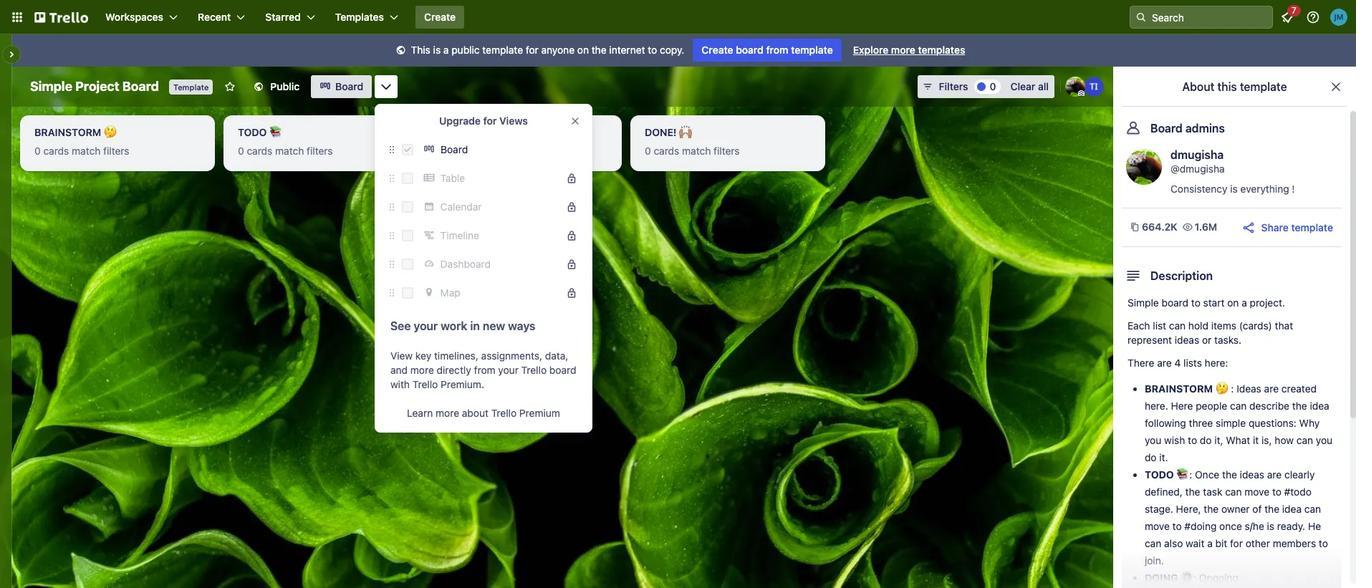 Task type: vqa. For each thing, say whether or not it's contained in the screenshot.
the right Power-Ups
no



Task type: locate. For each thing, give the bounding box(es) containing it.
brainstorm inside brainstorm 🤔 0 cards match filters
[[34, 126, 101, 138]]

are left "clearly"
[[1268, 469, 1282, 481]]

match down the 🙌🏽
[[682, 145, 711, 157]]

2 horizontal spatial board
[[1162, 297, 1189, 309]]

⚙️ left ongoing
[[1181, 572, 1194, 584]]

a left bit
[[1208, 538, 1213, 550]]

0 horizontal spatial create
[[424, 11, 456, 23]]

todo 📚
[[1145, 469, 1190, 481]]

consistency
[[1171, 183, 1228, 195]]

ready.
[[1278, 520, 1306, 532]]

2 vertical spatial for
[[1231, 538, 1243, 550]]

2 horizontal spatial trello
[[522, 364, 547, 376]]

2 horizontal spatial is
[[1268, 520, 1275, 532]]

trello right the with
[[413, 378, 438, 391]]

0 horizontal spatial is
[[433, 44, 441, 56]]

public
[[452, 44, 480, 56]]

directly
[[437, 364, 471, 376]]

1 vertical spatial simple
[[1128, 297, 1159, 309]]

workspaces
[[105, 11, 163, 23]]

2 you from the left
[[1316, 434, 1333, 446]]

create inside create button
[[424, 11, 456, 23]]

to left start
[[1192, 297, 1201, 309]]

1 vertical spatial todo
[[1145, 469, 1175, 481]]

0 vertical spatial simple
[[30, 79, 72, 94]]

more inside the view key timelines, assignments, data, and more directly from your trello board with trello premium.
[[411, 364, 434, 376]]

your
[[414, 320, 438, 333], [498, 364, 519, 376]]

your down assignments,
[[498, 364, 519, 376]]

0 vertical spatial a
[[444, 44, 449, 56]]

ideas down hold
[[1175, 334, 1200, 346]]

0 horizontal spatial move
[[1145, 520, 1170, 532]]

board right project
[[122, 79, 159, 94]]

you down why
[[1316, 434, 1333, 446]]

0 vertical spatial 🤔
[[104, 126, 117, 138]]

assignments,
[[481, 350, 543, 362]]

create up this
[[424, 11, 456, 23]]

1 vertical spatial board
[[1162, 297, 1189, 309]]

1 vertical spatial from
[[474, 364, 496, 376]]

is for this
[[433, 44, 441, 56]]

are left the 4
[[1158, 357, 1172, 369]]

once
[[1220, 520, 1243, 532]]

1 horizontal spatial on
[[1228, 297, 1239, 309]]

1 match from the left
[[72, 145, 101, 157]]

customize views image
[[379, 80, 394, 94]]

0 vertical spatial do
[[1200, 434, 1212, 446]]

ideas down it
[[1240, 469, 1265, 481]]

explore more templates
[[853, 44, 966, 56]]

is right s/he
[[1268, 520, 1275, 532]]

📚 left the once
[[1177, 469, 1190, 481]]

here.
[[1145, 400, 1169, 412]]

for left anyone
[[526, 44, 539, 56]]

todo for todo 📚 0 cards match filters
[[238, 126, 267, 138]]

2 vertical spatial more
[[436, 407, 459, 419]]

todo inside todo 📚 0 cards match filters
[[238, 126, 267, 138]]

for left views
[[483, 115, 497, 127]]

dashboard
[[440, 258, 491, 270]]

1 filters from the left
[[103, 145, 129, 157]]

brainstorm for brainstorm 🤔 0 cards match filters
[[34, 126, 101, 138]]

to down he
[[1319, 538, 1329, 550]]

views
[[500, 115, 528, 127]]

2 horizontal spatial more
[[892, 44, 916, 56]]

4 cards from the left
[[654, 145, 680, 157]]

0 inside todo 📚 0 cards match filters
[[238, 145, 244, 157]]

1 horizontal spatial :
[[1194, 572, 1197, 584]]

1 horizontal spatial move
[[1245, 486, 1270, 498]]

internet
[[609, 44, 645, 56]]

create board from template
[[702, 44, 833, 56]]

is right this
[[433, 44, 441, 56]]

board link left customize views icon
[[311, 75, 372, 98]]

board inside the view key timelines, assignments, data, and more directly from your trello board with trello premium.
[[550, 364, 577, 376]]

board up 'table'
[[441, 143, 468, 156]]

trello right about
[[491, 407, 517, 419]]

cards for doing
[[450, 145, 476, 157]]

2 vertical spatial are
[[1268, 469, 1282, 481]]

2 horizontal spatial for
[[1231, 538, 1243, 550]]

cards down brainstorm 🤔 text field
[[43, 145, 69, 157]]

1 horizontal spatial ideas
[[1240, 469, 1265, 481]]

match down upgrade for views
[[479, 145, 508, 157]]

Search field
[[1147, 6, 1273, 28]]

idea inside : ideas are created here. here people can describe the idea following three simple questions: why you wish to do it, what it is, how can you do it.
[[1310, 400, 1330, 412]]

match inside brainstorm 🤔 0 cards match filters
[[72, 145, 101, 157]]

0 vertical spatial todo
[[238, 126, 267, 138]]

match down todo 📚 text box
[[275, 145, 304, 157]]

1 vertical spatial ⚙️
[[1181, 572, 1194, 584]]

can
[[1170, 320, 1186, 332], [1231, 400, 1247, 412], [1297, 434, 1314, 446], [1226, 486, 1242, 498], [1305, 503, 1322, 515], [1145, 538, 1162, 550]]

for right bit
[[1231, 538, 1243, 550]]

copy.
[[660, 44, 685, 56]]

3 cards from the left
[[450, 145, 476, 157]]

0 horizontal spatial on
[[578, 44, 589, 56]]

📚
[[269, 126, 282, 138], [1177, 469, 1190, 481]]

learn
[[407, 407, 433, 419]]

🤔 inside brainstorm 🤔 0 cards match filters
[[104, 126, 117, 138]]

cards down todo 📚 text box
[[247, 145, 273, 157]]

1 horizontal spatial 📚
[[1177, 469, 1190, 481]]

match inside doing ⚙️ 0 cards match filters
[[479, 145, 508, 157]]

0 vertical spatial 📚
[[269, 126, 282, 138]]

create
[[424, 11, 456, 23], [702, 44, 734, 56]]

0 horizontal spatial more
[[411, 364, 434, 376]]

0 horizontal spatial brainstorm
[[34, 126, 101, 138]]

more right explore
[[892, 44, 916, 56]]

1 vertical spatial do
[[1145, 452, 1157, 464]]

1 horizontal spatial doing
[[1145, 572, 1179, 584]]

1 horizontal spatial you
[[1316, 434, 1333, 446]]

cards inside brainstorm 🤔 0 cards match filters
[[43, 145, 69, 157]]

simple left project
[[30, 79, 72, 94]]

is
[[433, 44, 441, 56], [1231, 183, 1238, 195], [1268, 520, 1275, 532]]

2 cards from the left
[[247, 145, 273, 157]]

1 vertical spatial 🤔
[[1216, 383, 1229, 395]]

0 horizontal spatial 📚
[[269, 126, 282, 138]]

cards inside "done! 🙌🏽 0 cards match filters"
[[654, 145, 680, 157]]

0 horizontal spatial trello
[[413, 378, 438, 391]]

0 for todo 📚 0 cards match filters
[[238, 145, 244, 157]]

4 filters from the left
[[714, 145, 740, 157]]

match
[[72, 145, 101, 157], [275, 145, 304, 157], [479, 145, 508, 157], [682, 145, 711, 157]]

: inside ': once the ideas are clearly defined, the task can move to #todo stage. here, the owner of the idea can move to #doing once s/he is ready. he can also wait a bit for other members to join.'
[[1190, 469, 1193, 481]]

open information menu image
[[1307, 10, 1321, 24]]

0 horizontal spatial todo
[[238, 126, 267, 138]]

can up he
[[1305, 503, 1322, 515]]

doing down join.
[[1145, 572, 1179, 584]]

0 inside brainstorm 🤔 0 cards match filters
[[34, 145, 41, 157]]

simple up "each" on the bottom right of the page
[[1128, 297, 1159, 309]]

0 vertical spatial from
[[766, 44, 789, 56]]

0 horizontal spatial for
[[483, 115, 497, 127]]

create board from template link
[[693, 39, 842, 62]]

is left everything
[[1231, 183, 1238, 195]]

0 horizontal spatial ideas
[[1175, 334, 1200, 346]]

🤔 for brainstorm 🤔 0 cards match filters
[[104, 126, 117, 138]]

1 vertical spatial move
[[1145, 520, 1170, 532]]

a left the public
[[444, 44, 449, 56]]

(cards)
[[1240, 320, 1273, 332]]

2 horizontal spatial :
[[1232, 383, 1234, 395]]

simple
[[30, 79, 72, 94], [1128, 297, 1159, 309]]

move down stage.
[[1145, 520, 1170, 532]]

: inside : ideas are created here. here people can describe the idea following three simple questions: why you wish to do it, what it is, how can you do it.
[[1232, 383, 1234, 395]]

📚 down public button
[[269, 126, 282, 138]]

ideas inside ': once the ideas are clearly defined, the task can move to #todo stage. here, the owner of the idea can move to #doing once s/he is ready. he can also wait a bit for other members to join.'
[[1240, 469, 1265, 481]]

0 vertical spatial for
[[526, 44, 539, 56]]

project
[[75, 79, 119, 94]]

2 filters from the left
[[307, 145, 333, 157]]

filters for doing ⚙️ 0 cards match filters
[[510, 145, 537, 157]]

0 horizontal spatial you
[[1145, 434, 1162, 446]]

1 vertical spatial ideas
[[1240, 469, 1265, 481]]

more down key
[[411, 364, 434, 376]]

how
[[1275, 434, 1294, 446]]

BRAINSTORM 🤔 text field
[[26, 121, 209, 144]]

1 vertical spatial :
[[1190, 469, 1193, 481]]

0 vertical spatial board link
[[311, 75, 372, 98]]

0 horizontal spatial idea
[[1283, 503, 1302, 515]]

1 horizontal spatial 🤔
[[1216, 383, 1229, 395]]

more right learn
[[436, 407, 459, 419]]

templates button
[[327, 6, 407, 29]]

2 vertical spatial board
[[550, 364, 577, 376]]

1 vertical spatial your
[[498, 364, 519, 376]]

4 match from the left
[[682, 145, 711, 157]]

1 vertical spatial brainstorm
[[1145, 383, 1213, 395]]

1 vertical spatial on
[[1228, 297, 1239, 309]]

board link down views
[[419, 138, 584, 161]]

done! 🙌🏽 0 cards match filters
[[645, 126, 740, 157]]

0 horizontal spatial ⚙️
[[477, 126, 490, 138]]

1 horizontal spatial board link
[[419, 138, 584, 161]]

0 horizontal spatial your
[[414, 320, 438, 333]]

tasks.
[[1215, 334, 1242, 346]]

1 horizontal spatial simple
[[1128, 297, 1159, 309]]

🤔 up people
[[1216, 383, 1229, 395]]

0 horizontal spatial simple
[[30, 79, 72, 94]]

ways
[[508, 320, 536, 333]]

0 horizontal spatial board link
[[311, 75, 372, 98]]

2 vertical spatial trello
[[491, 407, 517, 419]]

template inside 'button'
[[1292, 221, 1334, 233]]

what
[[1226, 434, 1251, 446]]

clear
[[1011, 80, 1036, 92]]

0 horizontal spatial board
[[550, 364, 577, 376]]

brainstorm down simple project board text field
[[34, 126, 101, 138]]

0 vertical spatial ideas
[[1175, 334, 1200, 346]]

cards for brainstorm
[[43, 145, 69, 157]]

0 horizontal spatial doing
[[441, 126, 474, 138]]

move
[[1245, 486, 1270, 498], [1145, 520, 1170, 532]]

your right see
[[414, 320, 438, 333]]

create right copy.
[[702, 44, 734, 56]]

from
[[766, 44, 789, 56], [474, 364, 496, 376]]

are up describe
[[1265, 383, 1279, 395]]

3 match from the left
[[479, 145, 508, 157]]

0 inside "done! 🙌🏽 0 cards match filters"
[[645, 145, 651, 157]]

on right anyone
[[578, 44, 589, 56]]

0 vertical spatial board
[[736, 44, 764, 56]]

1.6m
[[1195, 221, 1218, 233]]

here:
[[1205, 357, 1229, 369]]

about this template
[[1183, 80, 1288, 93]]

0 inside doing ⚙️ 0 cards match filters
[[441, 145, 448, 157]]

board inside simple project board text field
[[122, 79, 159, 94]]

cards down the 'done!'
[[654, 145, 680, 157]]

match for 🙌🏽
[[682, 145, 711, 157]]

⚙️ inside doing ⚙️ 0 cards match filters
[[477, 126, 490, 138]]

items
[[1212, 320, 1237, 332]]

0 horizontal spatial 🤔
[[104, 126, 117, 138]]

ideas inside each list can hold items (cards) that represent ideas or tasks.
[[1175, 334, 1200, 346]]

⚙️ for ongoing
[[1181, 572, 1194, 584]]

DOING ⚙️ text field
[[433, 121, 616, 144]]

1 horizontal spatial more
[[436, 407, 459, 419]]

filters for todo 📚 0 cards match filters
[[307, 145, 333, 157]]

simple board to start on a project.
[[1128, 297, 1286, 309]]

3 filters from the left
[[510, 145, 537, 157]]

doing inside doing ⚙️ 0 cards match filters
[[441, 126, 474, 138]]

2 match from the left
[[275, 145, 304, 157]]

1 horizontal spatial todo
[[1145, 469, 1175, 481]]

match for 📚
[[275, 145, 304, 157]]

1 vertical spatial doing
[[1145, 572, 1179, 584]]

data,
[[545, 350, 569, 362]]

0 vertical spatial ⚙️
[[477, 126, 490, 138]]

1 vertical spatial a
[[1242, 297, 1248, 309]]

search image
[[1136, 11, 1147, 23]]

idea up ready.
[[1283, 503, 1302, 515]]

of
[[1253, 503, 1262, 515]]

board for simple
[[1162, 297, 1189, 309]]

1 cards from the left
[[43, 145, 69, 157]]

0 vertical spatial is
[[433, 44, 441, 56]]

filters inside todo 📚 0 cards match filters
[[307, 145, 333, 157]]

wait
[[1186, 538, 1205, 550]]

cards inside todo 📚 0 cards match filters
[[247, 145, 273, 157]]

todo down public button
[[238, 126, 267, 138]]

template
[[483, 44, 523, 56], [791, 44, 833, 56], [1240, 80, 1288, 93], [1292, 221, 1334, 233]]

simple inside text field
[[30, 79, 72, 94]]

premium
[[520, 407, 560, 419]]

about
[[462, 407, 489, 419]]

idea up why
[[1310, 400, 1330, 412]]

0 vertical spatial doing
[[441, 126, 474, 138]]

can right list
[[1170, 320, 1186, 332]]

0 horizontal spatial from
[[474, 364, 496, 376]]

he
[[1309, 520, 1322, 532]]

🤔 down project
[[104, 126, 117, 138]]

on right start
[[1228, 297, 1239, 309]]

0 vertical spatial your
[[414, 320, 438, 333]]

a inside ': once the ideas are clearly defined, the task can move to #todo stage. here, the owner of the idea can move to #doing once s/he is ready. he can also wait a bit for other members to join.'
[[1208, 538, 1213, 550]]

filters for done! 🙌🏽 0 cards match filters
[[714, 145, 740, 157]]

match for 🤔
[[72, 145, 101, 157]]

1 horizontal spatial your
[[498, 364, 519, 376]]

⚙️ for cards
[[477, 126, 490, 138]]

1 horizontal spatial for
[[526, 44, 539, 56]]

trello down assignments,
[[522, 364, 547, 376]]

1 vertical spatial more
[[411, 364, 434, 376]]

to inside : ideas are created here. here people can describe the idea following three simple questions: why you wish to do it, what it is, how can you do it.
[[1188, 434, 1198, 446]]

do left it.
[[1145, 452, 1157, 464]]

1 vertical spatial create
[[702, 44, 734, 56]]

created
[[1282, 383, 1317, 395]]

learn more about trello premium link
[[407, 406, 560, 421]]

filters inside brainstorm 🤔 0 cards match filters
[[103, 145, 129, 157]]

filters inside "done! 🙌🏽 0 cards match filters"
[[714, 145, 740, 157]]

: left the once
[[1190, 469, 1193, 481]]

match down brainstorm 🤔 text field
[[72, 145, 101, 157]]

1 horizontal spatial trello
[[491, 407, 517, 419]]

: left ongoing
[[1194, 572, 1197, 584]]

do left the it,
[[1200, 434, 1212, 446]]

see
[[391, 320, 411, 333]]

⚙️ left views
[[477, 126, 490, 138]]

a left project.
[[1242, 297, 1248, 309]]

the down task
[[1204, 503, 1219, 515]]

filters down doing ⚙️ text field
[[510, 145, 537, 157]]

admins
[[1186, 122, 1225, 135]]

do
[[1200, 434, 1212, 446], [1145, 452, 1157, 464]]

filters for brainstorm 🤔 0 cards match filters
[[103, 145, 129, 157]]

in
[[470, 320, 480, 333]]

this
[[411, 44, 431, 56]]

todo for todo 📚
[[1145, 469, 1175, 481]]

filters down todo 📚 text box
[[307, 145, 333, 157]]

doing up 'table'
[[441, 126, 474, 138]]

trello
[[522, 364, 547, 376], [413, 378, 438, 391], [491, 407, 517, 419]]

template right "share"
[[1292, 221, 1334, 233]]

1 vertical spatial 📚
[[1177, 469, 1190, 481]]

all
[[1038, 80, 1049, 92]]

DONE! 🙌🏽 text field
[[636, 121, 820, 144]]

match inside todo 📚 0 cards match filters
[[275, 145, 304, 157]]

the down created
[[1293, 400, 1308, 412]]

the up here,
[[1186, 486, 1201, 498]]

board
[[736, 44, 764, 56], [1162, 297, 1189, 309], [550, 364, 577, 376]]

your inside the view key timelines, assignments, data, and more directly from your trello board with trello premium.
[[498, 364, 519, 376]]

members
[[1273, 538, 1317, 550]]

board inside the create board from template link
[[736, 44, 764, 56]]

: for 📚
[[1190, 469, 1193, 481]]

more for explore
[[892, 44, 916, 56]]

you up it.
[[1145, 434, 1162, 446]]

move up 'of'
[[1245, 486, 1270, 498]]

the left internet
[[592, 44, 607, 56]]

⚙️
[[477, 126, 490, 138], [1181, 572, 1194, 584]]

cards for todo
[[247, 145, 273, 157]]

simple project board
[[30, 79, 159, 94]]

cards inside doing ⚙️ 0 cards match filters
[[450, 145, 476, 157]]

1 horizontal spatial create
[[702, 44, 734, 56]]

view key timelines, assignments, data, and more directly from your trello board with trello premium.
[[391, 350, 577, 391]]

can inside each list can hold items (cards) that represent ideas or tasks.
[[1170, 320, 1186, 332]]

to up also
[[1173, 520, 1182, 532]]

1 horizontal spatial brainstorm
[[1145, 383, 1213, 395]]

2 vertical spatial a
[[1208, 538, 1213, 550]]

0 for brainstorm 🤔 0 cards match filters
[[34, 145, 41, 157]]

todo up the defined,
[[1145, 469, 1175, 481]]

cards up 'table'
[[450, 145, 476, 157]]

Board name text field
[[23, 75, 166, 98]]

filters inside doing ⚙️ 0 cards match filters
[[510, 145, 537, 157]]

0 vertical spatial trello
[[522, 364, 547, 376]]

to right wish
[[1188, 434, 1198, 446]]

0 horizontal spatial do
[[1145, 452, 1157, 464]]

1 vertical spatial idea
[[1283, 503, 1302, 515]]

public button
[[245, 75, 308, 98]]

three
[[1189, 417, 1214, 429]]

it
[[1254, 434, 1259, 446]]

idea inside ': once the ideas are clearly defined, the task can move to #todo stage. here, the owner of the idea can move to #doing once s/he is ready. he can also wait a bit for other members to join.'
[[1283, 503, 1302, 515]]

timelines,
[[434, 350, 479, 362]]

filters down brainstorm 🤔 text field
[[103, 145, 129, 157]]

close popover image
[[570, 115, 581, 127]]

brainstorm up the here
[[1145, 383, 1213, 395]]

match inside "done! 🙌🏽 0 cards match filters"
[[682, 145, 711, 157]]

0 vertical spatial :
[[1232, 383, 1234, 395]]

the right 'of'
[[1265, 503, 1280, 515]]

share template button
[[1242, 220, 1334, 235]]

are
[[1158, 357, 1172, 369], [1265, 383, 1279, 395], [1268, 469, 1282, 481]]

: left ideas on the bottom right
[[1232, 383, 1234, 395]]

ongoing
[[1200, 572, 1239, 584]]

done!
[[645, 126, 677, 138]]

template left explore
[[791, 44, 833, 56]]

0 vertical spatial idea
[[1310, 400, 1330, 412]]

ideas
[[1237, 383, 1262, 395]]

1 horizontal spatial a
[[1208, 538, 1213, 550]]

1 horizontal spatial is
[[1231, 183, 1238, 195]]

2 vertical spatial is
[[1268, 520, 1275, 532]]

filters down done! 🙌🏽 text field
[[714, 145, 740, 157]]

here
[[1171, 400, 1194, 412]]

1 vertical spatial are
[[1265, 383, 1279, 395]]

1 horizontal spatial board
[[736, 44, 764, 56]]

0 vertical spatial brainstorm
[[34, 126, 101, 138]]

brainstorm 🤔 0 cards match filters
[[34, 126, 129, 157]]

📚 inside todo 📚 0 cards match filters
[[269, 126, 282, 138]]



Task type: describe. For each thing, give the bounding box(es) containing it.
create for create
[[424, 11, 456, 23]]

new
[[483, 320, 505, 333]]

bit
[[1216, 538, 1228, 550]]

timeline
[[440, 229, 479, 242]]

: for 🤔
[[1232, 383, 1234, 395]]

or
[[1203, 334, 1212, 346]]

dmugisha link
[[1171, 148, 1224, 161]]

this
[[1218, 80, 1238, 93]]

premium.
[[441, 378, 484, 391]]

anyone
[[542, 44, 575, 56]]

recent
[[198, 11, 231, 23]]

there
[[1128, 357, 1155, 369]]

0 vertical spatial move
[[1245, 486, 1270, 498]]

consistency is everything !
[[1171, 183, 1296, 195]]

join.
[[1145, 555, 1164, 567]]

664.2k
[[1142, 221, 1178, 233]]

templates
[[335, 11, 384, 23]]

doing ⚙️ : ongoing
[[1145, 572, 1239, 584]]

📚 for todo 📚
[[1177, 469, 1190, 481]]

lists
[[1184, 357, 1203, 369]]

#doing
[[1185, 520, 1217, 532]]

starred
[[265, 11, 301, 23]]

clear all
[[1011, 80, 1049, 92]]

defined,
[[1145, 486, 1183, 498]]

are inside : ideas are created here. here people can describe the idea following three simple questions: why you wish to do it, what it is, how can you do it.
[[1265, 383, 1279, 395]]

describe
[[1250, 400, 1290, 412]]

it,
[[1215, 434, 1224, 446]]

template right the public
[[483, 44, 523, 56]]

share
[[1262, 221, 1289, 233]]

simple for simple board to start on a project.
[[1128, 297, 1159, 309]]

star or unstar board image
[[225, 81, 236, 92]]

with
[[391, 378, 410, 391]]

create for create board from template
[[702, 44, 734, 56]]

share template
[[1262, 221, 1334, 233]]

here,
[[1177, 503, 1202, 515]]

1 you from the left
[[1145, 434, 1162, 446]]

2 horizontal spatial a
[[1242, 297, 1248, 309]]

board for create
[[736, 44, 764, 56]]

sm image
[[394, 44, 408, 58]]

to left copy.
[[648, 44, 657, 56]]

each list can hold items (cards) that represent ideas or tasks.
[[1128, 320, 1294, 346]]

match for ⚙️
[[479, 145, 508, 157]]

this is a public template for anyone on the internet to copy.
[[411, 44, 685, 56]]

simple for simple project board
[[30, 79, 72, 94]]

can up join.
[[1145, 538, 1162, 550]]

it.
[[1160, 452, 1169, 464]]

: once the ideas are clearly defined, the task can move to #todo stage. here, the owner of the idea can move to #doing once s/he is ready. he can also wait a bit for other members to join.
[[1145, 469, 1329, 567]]

hold
[[1189, 320, 1209, 332]]

owner
[[1222, 503, 1250, 515]]

dmugisha
[[1171, 148, 1224, 161]]

1 horizontal spatial from
[[766, 44, 789, 56]]

people
[[1196, 400, 1228, 412]]

other
[[1246, 538, 1271, 550]]

1 horizontal spatial do
[[1200, 434, 1212, 446]]

template
[[173, 82, 209, 92]]

doing ⚙️ 0 cards match filters
[[441, 126, 537, 157]]

: ideas are created here. here people can describe the idea following three simple questions: why you wish to do it, what it is, how can you do it.
[[1145, 383, 1333, 464]]

the right the once
[[1223, 469, 1238, 481]]

view
[[391, 350, 413, 362]]

board left admins
[[1151, 122, 1183, 135]]

0 vertical spatial are
[[1158, 357, 1172, 369]]

represent
[[1128, 334, 1173, 346]]

primary element
[[0, 0, 1357, 34]]

@dmugisha
[[1171, 163, 1225, 175]]

for inside ': once the ideas are clearly defined, the task can move to #todo stage. here, the owner of the idea can move to #doing once s/he is ready. he can also wait a bit for other members to join.'
[[1231, 538, 1243, 550]]

stage.
[[1145, 503, 1174, 515]]

clear all button
[[1005, 75, 1055, 98]]

🙌🏽
[[679, 126, 692, 138]]

more for learn
[[436, 407, 459, 419]]

workspaces button
[[97, 6, 186, 29]]

is inside ': once the ideas are clearly defined, the task can move to #todo stage. here, the owner of the idea can move to #doing once s/he is ready. he can also wait a bit for other members to join.'
[[1268, 520, 1275, 532]]

filters
[[939, 80, 969, 92]]

cards for done!
[[654, 145, 680, 157]]

table
[[440, 172, 465, 184]]

0 vertical spatial on
[[578, 44, 589, 56]]

0 for doing ⚙️ 0 cards match filters
[[441, 145, 448, 157]]

jeremy miller (jeremymiller198) image
[[1331, 9, 1348, 26]]

public
[[270, 80, 300, 92]]

also
[[1165, 538, 1183, 550]]

#todo
[[1285, 486, 1312, 498]]

board left customize views icon
[[336, 80, 364, 92]]

are inside ': once the ideas are clearly defined, the task can move to #todo stage. here, the owner of the idea can move to #doing once s/he is ready. he can also wait a bit for other members to join.'
[[1268, 469, 1282, 481]]

brainstorm 🤔
[[1145, 383, 1229, 395]]

learn more about trello premium
[[407, 407, 560, 419]]

from inside the view key timelines, assignments, data, and more directly from your trello board with trello premium.
[[474, 364, 496, 376]]

this member is an admin of this board. image
[[1079, 90, 1085, 97]]

key
[[416, 350, 432, 362]]

templates
[[918, 44, 966, 56]]

0 horizontal spatial a
[[444, 44, 449, 56]]

back to home image
[[34, 6, 88, 29]]

each
[[1128, 320, 1151, 332]]

about
[[1183, 80, 1215, 93]]

that
[[1275, 320, 1294, 332]]

dmugisha (dmugisha) image
[[1066, 77, 1086, 97]]

upgrade
[[439, 115, 481, 127]]

can up owner
[[1226, 486, 1242, 498]]

there are 4 lists here:
[[1128, 357, 1229, 369]]

the inside : ideas are created here. here people can describe the idea following three simple questions: why you wish to do it, what it is, how can you do it.
[[1293, 400, 1308, 412]]

4
[[1175, 357, 1181, 369]]

TODO 📚 text field
[[229, 121, 413, 144]]

7 notifications image
[[1279, 9, 1296, 26]]

starred button
[[257, 6, 324, 29]]

!
[[1292, 183, 1296, 195]]

why
[[1300, 417, 1320, 429]]

trello inspiration (inspiringtaco) image
[[1084, 77, 1104, 97]]

doing for doing ⚙️ 0 cards match filters
[[441, 126, 474, 138]]

template right "this"
[[1240, 80, 1288, 93]]

wish
[[1165, 434, 1186, 446]]

1 vertical spatial for
[[483, 115, 497, 127]]

clearly
[[1285, 469, 1316, 481]]

1 vertical spatial board link
[[419, 138, 584, 161]]

to left the #todo at the bottom of page
[[1273, 486, 1282, 498]]

📚 for todo 📚 0 cards match filters
[[269, 126, 282, 138]]

list
[[1153, 320, 1167, 332]]

questions:
[[1249, 417, 1297, 429]]

brainstorm for brainstorm 🤔
[[1145, 383, 1213, 395]]

s/he
[[1245, 520, 1265, 532]]

can up simple
[[1231, 400, 1247, 412]]

can down why
[[1297, 434, 1314, 446]]

todo 📚 0 cards match filters
[[238, 126, 333, 157]]

0 for done! 🙌🏽 0 cards match filters
[[645, 145, 651, 157]]

work
[[441, 320, 468, 333]]

doing for doing ⚙️ : ongoing
[[1145, 572, 1179, 584]]

🤔 for brainstorm 🤔
[[1216, 383, 1229, 395]]

following
[[1145, 417, 1187, 429]]

is for consistency
[[1231, 183, 1238, 195]]

dmugisha (dmugisha) image
[[1127, 149, 1162, 185]]



